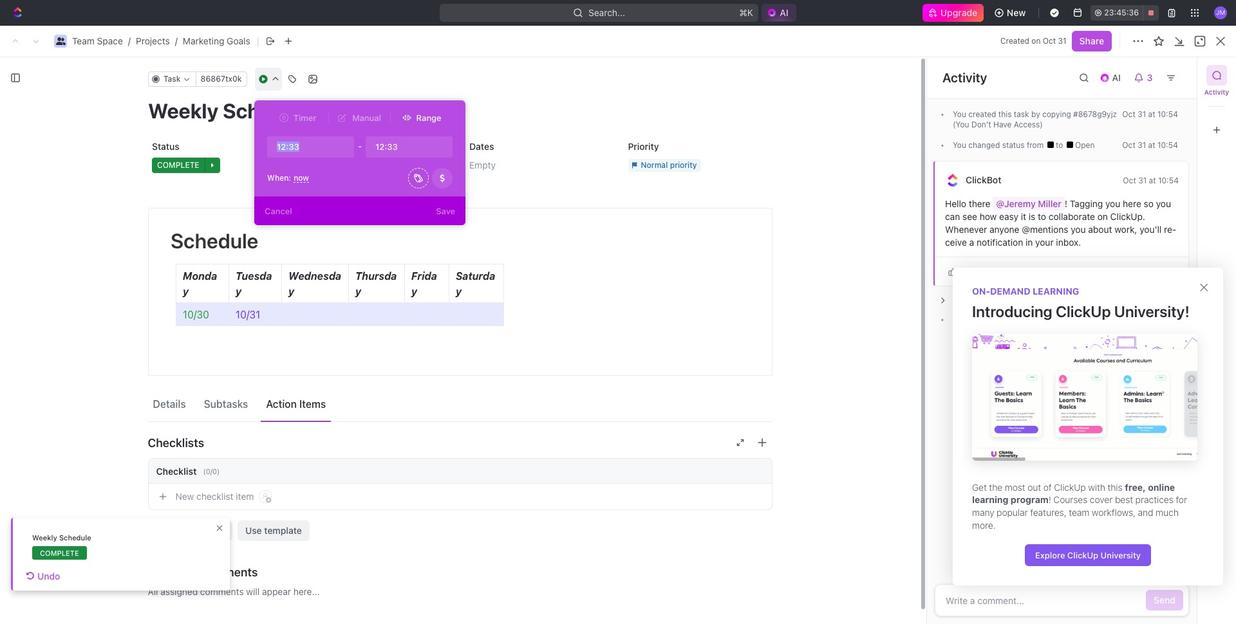 Task type: describe. For each thing, give the bounding box(es) containing it.
50
[[1000, 458, 1011, 469]]

task sidebar content section
[[927, 57, 1197, 625]]

1 vertical spatial doc
[[1008, 149, 1025, 160]]

assigned for assigned comments
[[148, 566, 198, 579]]

dialog containing ×
[[953, 268, 1224, 586]]

nov 17 row
[[208, 544, 1221, 569]]

dec for row containing invoices
[[897, 481, 914, 492]]

practices
[[1136, 495, 1174, 506]]

y for saturda y
[[456, 286, 462, 298]]

1 vertical spatial comments
[[200, 587, 244, 598]]

2 38 from the left
[[1000, 528, 1012, 539]]

so
[[1144, 198, 1154, 209]]

hello there
[[946, 198, 993, 209]]

docs inside "tab list"
[[264, 227, 286, 238]]

0 vertical spatial project
[[583, 128, 613, 139]]

template
[[264, 526, 302, 537]]

team space link
[[72, 35, 123, 46]]

all for all assigned comments will appear here...
[[148, 587, 158, 598]]

invoicing
[[668, 481, 705, 492]]

user group image
[[56, 37, 65, 45]]

of left wednesda
[[268, 273, 276, 284]]

10/30
[[183, 309, 209, 321]]

oct left share
[[1043, 36, 1057, 46]]

6 for scope of work
[[316, 273, 322, 284]]

with
[[1089, 482, 1106, 493]]

clickup inside button
[[1068, 551, 1099, 561]]

wednesda y
[[288, 271, 341, 298]]

dec for row containing dec 5
[[897, 342, 914, 353]]

×
[[1199, 278, 1210, 296]]

clickbot
[[966, 175, 1002, 186]]

ago for row containing welcome!
[[1036, 505, 1052, 516]]

1
[[266, 412, 270, 423]]

projects link
[[136, 35, 170, 46]]

date viewed
[[1000, 252, 1045, 261]]

thursda y
[[355, 271, 397, 298]]

easy
[[1000, 211, 1019, 222]]

complete
[[40, 549, 79, 558]]

collaborate
[[1049, 211, 1096, 222]]

1,
[[960, 169, 966, 180]]

2 vertical spatial oct 31 at 10:54
[[1124, 176, 1179, 185]]

2 vertical spatial 10:54
[[1159, 176, 1179, 185]]

nov 17 for 39 mins ago
[[897, 505, 925, 516]]

demand
[[991, 286, 1031, 297]]

mins for row containing welcome!
[[1014, 505, 1034, 516]]

see
[[1181, 108, 1195, 118]]

2021 for january 7, 2021
[[969, 149, 989, 160]]

team meetings
[[242, 169, 305, 180]]

university!
[[1115, 303, 1190, 321]]

ago for row containing -
[[1034, 435, 1050, 446]]

on inside ! tagging you here so you can see how easy it is to collaborate on clickup. whenever anyone @mentions you about work, you'll re ceive a notification in your inbox.
[[1098, 211, 1108, 222]]

assigned for assigned to
[[310, 141, 350, 152]]

! for ! courses cover best practices for many popular features, team workflows, and much more.
[[1049, 495, 1052, 506]]

share
[[1080, 35, 1105, 46]]

there
[[969, 198, 991, 209]]

free, online learning program
[[973, 482, 1178, 506]]

new for new doc
[[1186, 55, 1205, 66]]

y for wednesda y
[[288, 286, 294, 298]]

features,
[[1031, 508, 1067, 519]]

2 horizontal spatial you
[[1157, 198, 1172, 209]]

table containing scope of work
[[208, 246, 1221, 569]]

add checklist
[[167, 526, 225, 537]]

dec for 4th row from the top
[[897, 319, 914, 330]]

0 horizontal spatial work
[[279, 273, 301, 284]]

client 1 scope of work docs
[[238, 412, 358, 423]]

yesterday at 16:15
[[1112, 315, 1179, 325]]

resource
[[238, 389, 278, 400]]

nov 17 for yesterday
[[897, 366, 925, 376]]

agency
[[632, 505, 663, 516]]

13 row from the top
[[208, 521, 1221, 547]]

nov for 39 mins ago
[[897, 505, 914, 516]]

10/31
[[235, 309, 260, 321]]

mins for 1st row from the bottom of the table containing scope of work
[[1014, 528, 1034, 539]]

- for billing & invoicing
[[748, 481, 752, 492]]

and
[[1139, 508, 1154, 519]]

reply button
[[1151, 264, 1182, 280]]

#8678g9yjz (you don't have access)
[[953, 110, 1118, 129]]

2 template from the left
[[646, 458, 684, 469]]

january 7, 2021 • in doc
[[925, 149, 1025, 160]]

undo
[[37, 571, 60, 582]]

0 horizontal spatial scope
[[238, 273, 265, 284]]

17 for yesterday
[[916, 366, 925, 376]]

yesterday inside task sidebar content section
[[1112, 315, 1148, 325]]

monda
[[183, 271, 217, 282]]

see all button
[[1175, 106, 1210, 121]]

you for created this task by copying
[[953, 110, 967, 119]]

send
[[1154, 595, 1176, 606]]

1 untitled from the left
[[242, 128, 275, 139]]

details button
[[148, 392, 191, 416]]

saturda y
[[456, 271, 495, 298]]

here...
[[294, 587, 320, 598]]

task
[[1014, 110, 1030, 119]]

invoices
[[238, 481, 273, 492]]

notes inside row
[[271, 366, 296, 376]]

4 row from the top
[[208, 312, 1221, 338]]

minutes inside button
[[275, 528, 309, 539]]

y for frida y
[[411, 286, 417, 298]]

now button
[[291, 173, 309, 183]]

meeting inside button
[[238, 528, 273, 539]]

row containing client 1 scope of work docs
[[208, 405, 1221, 431]]

0 vertical spatial scope of work
[[238, 273, 301, 284]]

welcome!
[[238, 505, 280, 516]]

assigned for assigned
[[440, 227, 479, 238]]

you'll
[[1140, 224, 1162, 235]]

welcome! button
[[224, 499, 604, 522]]

dec for row containing doc
[[897, 296, 914, 307]]

use
[[245, 526, 262, 537]]

31 right open
[[1138, 140, 1147, 150]]

1 horizontal spatial work
[[312, 412, 334, 423]]

mins for row containing resource management
[[1014, 389, 1033, 400]]

mins for row containing -
[[1012, 435, 1032, 446]]

created this task by copying
[[967, 110, 1074, 119]]

- for agency management
[[748, 505, 752, 516]]

31 left share
[[1059, 36, 1067, 46]]

january for january 1, 2021
[[925, 169, 958, 180]]

#8678g9yjz
[[1074, 110, 1118, 119]]

31 left see
[[1138, 110, 1147, 119]]

0 horizontal spatial you
[[1071, 224, 1086, 235]]

49 mins ago
[[1000, 481, 1052, 492]]

your
[[1036, 237, 1054, 248]]

of down items
[[301, 412, 310, 423]]

1 nov from the top
[[897, 273, 914, 284]]

in inside to in progress
[[963, 325, 970, 335]]

nov for yesterday
[[897, 366, 914, 376]]

action
[[266, 398, 297, 410]]

monda y
[[183, 271, 217, 298]]

client
[[238, 412, 263, 423]]

team for team space / projects / marketing goals |
[[72, 35, 95, 46]]

sharing
[[1103, 252, 1131, 261]]

nov 21
[[897, 273, 926, 284]]

1 meeting from the top
[[238, 319, 273, 330]]

nov 17 for 50 mins ago
[[897, 458, 925, 469]]

! courses cover best practices for many popular features, team workflows, and much more.
[[973, 495, 1190, 531]]

4 17 from the top
[[916, 551, 925, 562]]

when:
[[267, 173, 291, 183]]

billing & invoicing
[[632, 481, 705, 492]]

on-
[[973, 286, 991, 297]]

2 column header from the left
[[611, 246, 740, 267]]

of inside dialog
[[1044, 482, 1052, 493]]

search docs
[[1111, 55, 1165, 66]]

created for created on oct 31
[[1001, 36, 1030, 46]]

january for january 7, 2021
[[925, 149, 958, 160]]

dec 5 for row containing dec 5
[[897, 342, 922, 353]]

6 for invoices
[[289, 481, 295, 492]]

date for date updated
[[897, 252, 914, 261]]

checklist for add
[[187, 526, 225, 537]]

1 horizontal spatial scope
[[272, 412, 299, 423]]

2 from from the top
[[1027, 315, 1044, 325]]

thursda
[[355, 271, 397, 282]]

dec 5 for 4th row from the top
[[897, 319, 922, 330]]

0 vertical spatial project notes
[[583, 128, 640, 139]]

2 untitled from the left
[[925, 128, 957, 139]]

row containing welcome!
[[208, 499, 1221, 522]]

me
[[962, 108, 977, 119]]

team meetings link
[[219, 165, 533, 186]]

1 untitled link from the left
[[219, 124, 533, 144]]

space
[[97, 35, 123, 46]]

action items button
[[261, 392, 331, 416]]

row containing invoices
[[208, 474, 1221, 500]]

learning
[[1033, 286, 1080, 297]]

mins for row containing client 1 scope of work docs
[[1012, 412, 1032, 423]]

search...
[[589, 7, 626, 18]]

checklist for new
[[196, 491, 234, 502]]

date updated button
[[890, 247, 954, 267]]

assigned comments
[[148, 566, 258, 579]]

projects inside row
[[632, 366, 666, 376]]

row containing scope of work
[[208, 266, 1221, 291]]

dec 5 for row containing invoices
[[897, 481, 922, 492]]

clickup inside on-demand learning introducing clickup university!
[[1056, 303, 1111, 321]]

all for all
[[227, 227, 238, 238]]

this inside task sidebar content section
[[999, 110, 1012, 119]]

oct 31 at 10:54 for created this task by copying
[[1123, 110, 1179, 119]]

agency management
[[632, 505, 720, 516]]

checklist
[[156, 466, 197, 477]]

0 horizontal spatial by
[[948, 108, 960, 119]]

1 vertical spatial 12
[[320, 458, 330, 469]]

mins for row containing template guide
[[1014, 458, 1034, 469]]

1 vertical spatial schedule
[[59, 534, 91, 542]]

comments inside dropdown button
[[201, 566, 258, 579]]

date updated
[[897, 252, 947, 261]]

- for ✨ template guide
[[748, 458, 752, 469]]

reply
[[1156, 267, 1177, 277]]

save
[[436, 206, 455, 216]]

can
[[946, 211, 961, 222]]

2 untitled link from the left
[[901, 124, 1215, 144]]

on-demand learning introducing clickup university!
[[973, 286, 1190, 321]]

• for january 1, 2021
[[992, 170, 996, 180]]

subtasks button
[[199, 392, 253, 416]]

1 vertical spatial clickup
[[1055, 482, 1086, 493]]

2 status from the top
[[1003, 315, 1025, 325]]

progress
[[972, 325, 1004, 335]]

oct up the here
[[1124, 176, 1137, 185]]

10:54 for created this task by copying
[[1158, 110, 1179, 119]]

popular
[[997, 508, 1029, 519]]



Task type: vqa. For each thing, say whether or not it's contained in the screenshot.


Task type: locate. For each thing, give the bounding box(es) containing it.
0 horizontal spatial 38 mins ago
[[897, 528, 949, 539]]

meeting minutes inside button
[[238, 528, 309, 539]]

6 down tuesda
[[271, 296, 276, 307]]

1 horizontal spatial /
[[175, 35, 178, 46]]

oct 31 at 10:54 down see all button
[[1123, 140, 1179, 150]]

now
[[294, 173, 309, 183]]

january left 1,
[[925, 169, 958, 180]]

nov inside nov 17 row
[[897, 551, 914, 562]]

2 row from the top
[[208, 266, 1221, 291]]

schedule up complete
[[59, 534, 91, 542]]

by inside task sidebar content section
[[1032, 110, 1041, 119]]

4 y from the left
[[355, 286, 361, 298]]

0 horizontal spatial management
[[281, 389, 336, 400]]

1 january from the top
[[925, 149, 958, 160]]

team for team meetings
[[242, 169, 265, 180]]

docs left the 2
[[337, 412, 358, 423]]

3 y from the left
[[288, 286, 294, 298]]

dec 5 for row containing -
[[897, 435, 922, 446]]

1 vertical spatial oct 31 at 10:54
[[1123, 140, 1179, 150]]

minutes right use
[[275, 528, 309, 539]]

0 vertical spatial on
[[1032, 36, 1041, 46]]

1 horizontal spatial 52
[[1000, 389, 1011, 400]]

from down access)
[[1027, 140, 1044, 150]]

assigned comments button
[[148, 557, 773, 588]]

projects inside team space / projects / marketing goals |
[[136, 35, 170, 46]]

at
[[1149, 110, 1156, 119], [1149, 140, 1156, 150], [1150, 176, 1157, 185], [1150, 315, 1157, 325]]

to inside ! tagging you here so you can see how easy it is to collaborate on clickup. whenever anyone @mentions you about work, you'll re ceive a notification in your inbox.
[[1038, 211, 1047, 222]]

1 you from the top
[[953, 110, 967, 119]]

10:54 down see all button
[[1158, 140, 1179, 150]]

assigned inside button
[[440, 227, 479, 238]]

ago for 1st row from the bottom of the table containing scope of work
[[1036, 528, 1052, 539]]

cover
[[1090, 495, 1113, 506]]

created
[[969, 110, 997, 119]]

doc inside button
[[1207, 55, 1224, 66]]

8 row from the top
[[208, 405, 1221, 431]]

upgrade
[[941, 7, 978, 18]]

team down standups
[[242, 169, 265, 180]]

0 vertical spatial from
[[1027, 140, 1044, 150]]

nov for 50 mins ago
[[897, 458, 914, 469]]

you down collaborate
[[1071, 224, 1086, 235]]

docs up 86867tx0k in the left of the page
[[216, 55, 237, 66]]

comments down assigned comments
[[200, 587, 244, 598]]

nov
[[897, 273, 914, 284], [897, 366, 914, 376], [897, 458, 914, 469], [897, 505, 914, 516], [897, 551, 914, 562]]

1 nov 17 from the top
[[897, 366, 925, 376]]

1 horizontal spatial notes
[[615, 128, 640, 139]]

5 y from the left
[[411, 286, 417, 298]]

all left my
[[227, 227, 238, 238]]

notes inside project notes link
[[615, 128, 640, 139]]

!
[[1065, 198, 1068, 209], [1049, 495, 1052, 506]]

1 vertical spatial new
[[1186, 55, 1205, 66]]

Edit task name text field
[[148, 99, 773, 123]]

management for resource management
[[281, 389, 336, 400]]

activity inside task sidebar navigation tab list
[[1205, 88, 1230, 96]]

program
[[1011, 495, 1049, 506]]

dec 5 for row containing doc
[[897, 296, 922, 307]]

× button
[[1199, 278, 1210, 296]]

3 row from the top
[[208, 289, 1221, 315]]

• for january 7, 2021
[[992, 149, 996, 159]]

row containing project notes
[[208, 358, 1221, 384]]

created left 'me' at the right top of page
[[907, 108, 945, 119]]

add checklist button
[[148, 521, 233, 542]]

0 vertical spatial schedule
[[170, 229, 258, 253]]

0 vertical spatial 51
[[1000, 412, 1010, 423]]

1 from from the top
[[1027, 140, 1044, 150]]

50 mins ago
[[1000, 458, 1051, 469]]

0 horizontal spatial on
[[1032, 36, 1041, 46]]

notification
[[977, 237, 1024, 248]]

1 38 mins ago from the left
[[897, 528, 949, 539]]

row containing template guide
[[208, 451, 1221, 477]]

this up have
[[999, 110, 1012, 119]]

date down notification
[[1000, 252, 1017, 261]]

6 y from the left
[[456, 286, 462, 298]]

you left the here
[[1106, 198, 1121, 209]]

1 / from the left
[[128, 35, 131, 46]]

all
[[227, 227, 238, 238], [148, 587, 158, 598]]

1 vertical spatial 6
[[271, 296, 276, 307]]

31 up so
[[1139, 176, 1147, 185]]

2 vertical spatial 6
[[289, 481, 295, 492]]

1 vertical spatial you
[[953, 140, 967, 150]]

0 vertical spatial 51 mins ago
[[1000, 412, 1050, 423]]

dec for row containing client 1 scope of work docs
[[897, 412, 914, 423]]

0 vertical spatial yesterday
[[1112, 315, 1148, 325]]

/ right projects link at left
[[175, 35, 178, 46]]

2 minutes from the top
[[275, 528, 309, 539]]

new for new checklist item
[[176, 491, 194, 502]]

template up invoices
[[238, 458, 278, 469]]

project notes inside row
[[238, 366, 296, 376]]

1 2021 from the top
[[969, 149, 989, 160]]

of
[[268, 273, 276, 284], [301, 412, 310, 423], [661, 412, 669, 423], [1044, 482, 1052, 493]]

1 horizontal spatial 38 mins ago
[[1000, 528, 1052, 539]]

0 vertical spatial •
[[992, 149, 996, 159]]

3 nov from the top
[[897, 458, 914, 469]]

date for date viewed
[[1000, 252, 1017, 261]]

11 row from the top
[[208, 474, 1221, 500]]

y inside thursda y
[[355, 286, 361, 298]]

on up about
[[1098, 211, 1108, 222]]

1 y from the left
[[183, 286, 188, 298]]

17 for 39 mins ago
[[916, 505, 925, 516]]

new doc
[[1186, 55, 1224, 66]]

1 vertical spatial this
[[1108, 482, 1123, 493]]

y for monda y
[[183, 286, 188, 298]]

1 horizontal spatial project
[[583, 128, 613, 139]]

0 vertical spatial doc
[[1207, 55, 1224, 66]]

1 horizontal spatial team
[[242, 169, 265, 180]]

39
[[1000, 505, 1012, 516]]

by
[[948, 108, 960, 119], [1032, 110, 1041, 119]]

management inside resource management button
[[281, 389, 336, 400]]

checklist right add
[[187, 526, 225, 537]]

✨ template guide
[[632, 458, 711, 469]]

2 horizontal spatial scope
[[632, 412, 658, 423]]

meeting minutes down welcome!
[[238, 528, 309, 539]]

0 vertical spatial team
[[72, 35, 95, 46]]

1 horizontal spatial management
[[665, 505, 720, 516]]

clickup right explore
[[1068, 551, 1099, 561]]

template guide
[[238, 458, 305, 469]]

status
[[1003, 140, 1025, 150], [1003, 315, 1025, 325]]

HH:MM text field
[[369, 137, 450, 157]]

activity inside task sidebar content section
[[943, 70, 988, 85]]

use template button
[[238, 521, 310, 542]]

1 date from the left
[[897, 252, 914, 261]]

6 down template guide
[[289, 481, 295, 492]]

row containing name
[[208, 246, 1221, 267]]

saturda
[[456, 271, 495, 282]]

untitled link down copying
[[901, 124, 1215, 144]]

1 17 from the top
[[916, 366, 925, 376]]

1 38 from the left
[[897, 528, 908, 539]]

1 horizontal spatial all
[[227, 227, 238, 238]]

by up access)
[[1032, 110, 1041, 119]]

most
[[1005, 482, 1026, 493]]

changed status from up progress
[[967, 315, 1046, 325]]

0 vertical spatial created
[[1001, 36, 1030, 46]]

0 horizontal spatial guide
[[280, 458, 305, 469]]

2 / from the left
[[175, 35, 178, 46]]

checklist inside button
[[187, 526, 225, 537]]

yesterday for 5
[[1000, 342, 1041, 353]]

yesterday for 17
[[1000, 366, 1041, 376]]

0 horizontal spatial activity
[[943, 70, 988, 85]]

docs inside row
[[337, 412, 358, 423]]

in inside ! tagging you here so you can see how easy it is to collaborate on clickup. whenever anyone @mentions you about work, you'll re ceive a notification in your inbox.
[[1026, 237, 1033, 248]]

team space / projects / marketing goals |
[[72, 34, 259, 47]]

! inside the ! courses cover best practices for many popular features, team workflows, and much more.
[[1049, 495, 1052, 506]]

comments up all assigned comments will appear here... at left
[[201, 566, 258, 579]]

action items
[[266, 398, 326, 410]]

dec for row containing -
[[897, 435, 914, 446]]

introducing
[[973, 303, 1053, 321]]

untitled link down manual
[[219, 124, 533, 144]]

0 vertical spatial 10:54
[[1158, 110, 1179, 119]]

oct 31 at 10:54 up so
[[1124, 176, 1179, 185]]

6
[[316, 273, 322, 284], [271, 296, 276, 307], [289, 481, 295, 492]]

explore clickup university
[[1036, 551, 1141, 561]]

10:54 for changed status from
[[1158, 140, 1179, 150]]

1 meeting minutes from the top
[[238, 319, 309, 330]]

2 changed status from from the top
[[967, 315, 1046, 325]]

1 vertical spatial notes
[[271, 366, 296, 376]]

y down monda
[[183, 286, 188, 298]]

all button
[[224, 220, 241, 246]]

y for tuesda y
[[235, 286, 241, 298]]

0 horizontal spatial !
[[1049, 495, 1052, 506]]

created by me
[[907, 108, 977, 119]]

notes up "resource management" on the bottom of page
[[271, 366, 296, 376]]

/ right 'space'
[[128, 35, 131, 46]]

ago for row containing client 1 scope of work docs
[[1034, 412, 1050, 423]]

assigned down the save at the left
[[440, 227, 479, 238]]

1 vertical spatial scope of work
[[632, 412, 693, 423]]

1 template from the left
[[238, 458, 278, 469]]

sidebar navigation
[[0, 45, 193, 625]]

51 for dec 12
[[1000, 412, 1010, 423]]

to right do
[[1080, 315, 1087, 325]]

2 52 from the left
[[1000, 389, 1011, 400]]

1 vertical spatial minutes
[[275, 528, 309, 539]]

tab list containing all
[[224, 220, 532, 246]]

when: now
[[267, 173, 309, 183]]

1 vertical spatial 2021
[[969, 169, 989, 180]]

0 horizontal spatial template
[[238, 458, 278, 469]]

ago for row containing invoices
[[1036, 481, 1052, 492]]

minutes right 10/31
[[275, 319, 309, 330]]

51 mins ago for dec 5
[[1000, 435, 1050, 446]]

to for to
[[1056, 140, 1066, 150]]

of up ✨ template guide
[[661, 412, 669, 423]]

1 vertical spatial activity
[[1205, 88, 1230, 96]]

1 row from the top
[[208, 246, 1221, 267]]

work down items
[[312, 412, 334, 423]]

wednesda
[[288, 271, 341, 282]]

5 nov from the top
[[897, 551, 914, 562]]

scope of work down name
[[238, 273, 301, 284]]

0 vertical spatial meeting
[[238, 319, 273, 330]]

1 horizontal spatial project notes
[[583, 128, 640, 139]]

2 vertical spatial doc
[[238, 296, 255, 307]]

• inside the january 7, 2021 • in doc
[[992, 149, 996, 159]]

2 horizontal spatial new
[[1186, 55, 1205, 66]]

to for to do
[[1056, 315, 1065, 325]]

date viewed button
[[993, 247, 1064, 267]]

4 nov from the top
[[897, 505, 914, 516]]

management up the client 1 scope of work docs
[[281, 389, 336, 400]]

0 vertical spatial 12
[[916, 412, 926, 423]]

all
[[1197, 108, 1205, 118]]

• down the january 7, 2021 • in doc
[[992, 170, 996, 180]]

y down 'saturda'
[[456, 286, 462, 298]]

1 horizontal spatial new
[[1007, 7, 1026, 18]]

1 horizontal spatial date
[[1000, 252, 1017, 261]]

get the most out of clickup with this
[[973, 482, 1125, 493]]

docs right my
[[264, 227, 286, 238]]

nov 17 inside nov 17 row
[[897, 551, 925, 562]]

assigned button
[[437, 220, 482, 246]]

1 51 from the top
[[1000, 412, 1010, 423]]

0 horizontal spatial 38
[[897, 528, 908, 539]]

1 horizontal spatial untitled
[[925, 128, 957, 139]]

oct right open
[[1123, 140, 1136, 150]]

template
[[238, 458, 278, 469], [646, 458, 684, 469]]

y inside saturda y
[[456, 286, 462, 298]]

by up (you
[[948, 108, 960, 119]]

status up progress
[[1003, 315, 1025, 325]]

- for scope of work
[[748, 412, 752, 423]]

• up the clickbot
[[992, 149, 996, 159]]

anyone
[[990, 224, 1020, 235]]

clickup down learning
[[1056, 303, 1111, 321]]

this up best
[[1108, 482, 1123, 493]]

6 row from the top
[[208, 358, 1221, 384]]

2 51 from the top
[[1000, 435, 1010, 446]]

see
[[963, 211, 978, 222]]

this inside dialog
[[1108, 482, 1123, 493]]

viewed
[[1020, 252, 1045, 261]]

search
[[1111, 55, 1141, 66]]

notes
[[615, 128, 640, 139], [271, 366, 296, 376]]

2 y from the left
[[235, 286, 241, 298]]

4 nov 17 from the top
[[897, 551, 925, 562]]

meeting down tuesda y
[[238, 319, 273, 330]]

all inside button
[[227, 227, 238, 238]]

january
[[925, 149, 958, 160], [925, 169, 958, 180]]

new for new
[[1007, 7, 1026, 18]]

y down wednesda
[[288, 286, 294, 298]]

in down have
[[999, 149, 1006, 160]]

0 vertical spatial you
[[953, 110, 967, 119]]

tuesda y
[[235, 271, 272, 298]]

2 51 mins ago from the top
[[1000, 435, 1050, 446]]

oct right '#8678g9yjz' on the right of page
[[1123, 110, 1136, 119]]

for
[[1176, 495, 1188, 506]]

2 meeting minutes from the top
[[238, 528, 309, 539]]

0 vertical spatial all
[[227, 227, 238, 238]]

weekly schedule
[[32, 534, 91, 542]]

you right so
[[1157, 198, 1172, 209]]

1 horizontal spatial created
[[1001, 36, 1030, 46]]

in down the january 7, 2021 • in doc
[[998, 169, 1006, 180]]

@mentions
[[1022, 224, 1069, 235]]

management down invoicing
[[665, 505, 720, 516]]

y down tuesda
[[235, 286, 241, 298]]

nov 17
[[897, 366, 925, 376], [897, 458, 925, 469], [897, 505, 925, 516], [897, 551, 925, 562]]

2 guide from the left
[[687, 458, 711, 469]]

Search by name... text field
[[1016, 221, 1179, 240]]

1 vertical spatial projects
[[632, 366, 666, 376]]

doc inside row
[[238, 296, 255, 307]]

1 horizontal spatial 12
[[916, 412, 926, 423]]

! inside ! tagging you here so you can see how easy it is to collaborate on clickup. whenever anyone @mentions you about work, you'll re ceive a notification in your inbox.
[[1065, 198, 1068, 209]]

17 for 50 mins ago
[[916, 458, 925, 469]]

0 horizontal spatial 6
[[271, 296, 276, 307]]

3 17 from the top
[[916, 505, 925, 516]]

hello
[[946, 198, 967, 209]]

checklist (0/0)
[[156, 466, 220, 477]]

oct 31 at 10:54 for changed status from
[[1123, 140, 1179, 150]]

task sidebar navigation tab list
[[1203, 65, 1232, 140]]

1 vertical spatial meeting
[[238, 528, 273, 539]]

0 horizontal spatial assigned
[[148, 566, 198, 579]]

meeting down welcome!
[[238, 528, 273, 539]]

row containing doc
[[208, 289, 1221, 315]]

send button
[[1147, 591, 1184, 611]]

0 vertical spatial 2021
[[969, 149, 989, 160]]

1 vertical spatial !
[[1049, 495, 1052, 506]]

y for thursda y
[[355, 286, 361, 298]]

1 vertical spatial management
[[665, 505, 720, 516]]

row containing -
[[208, 429, 1221, 452]]

assigned inside dropdown button
[[148, 566, 198, 579]]

2 38 mins ago from the left
[[1000, 528, 1052, 539]]

clickup up "courses"
[[1055, 482, 1086, 493]]

2021 for january 1, 2021
[[969, 169, 989, 180]]

! for ! tagging you here so you can see how easy it is to collaborate on clickup. whenever anyone @mentions you about work, you'll re ceive a notification in your inbox.
[[1065, 198, 1068, 209]]

on
[[1032, 36, 1041, 46], [1098, 211, 1108, 222]]

0 vertical spatial changed
[[969, 140, 1001, 150]]

minutes
[[275, 319, 309, 330], [275, 528, 309, 539]]

6 for doc
[[271, 296, 276, 307]]

1 51 mins ago from the top
[[1000, 412, 1050, 423]]

oct 31 at 10:54 left see
[[1123, 110, 1179, 119]]

1 vertical spatial meeting minutes
[[238, 528, 309, 539]]

HH:MM text field
[[271, 137, 351, 157]]

1 horizontal spatial projects
[[632, 366, 666, 376]]

y inside tuesda y
[[235, 286, 241, 298]]

5
[[916, 296, 922, 307], [1019, 296, 1025, 307], [325, 319, 330, 330], [916, 319, 922, 330], [1019, 319, 1025, 330], [916, 342, 922, 353], [312, 366, 317, 376], [916, 435, 922, 446], [916, 481, 922, 492]]

86867tx0k button
[[195, 71, 247, 87]]

1 column header from the left
[[208, 246, 222, 267]]

2 date from the left
[[1000, 252, 1017, 261]]

scope of work up ✨ template guide
[[632, 412, 693, 423]]

ago for row containing template guide
[[1036, 458, 1051, 469]]

52
[[897, 389, 908, 400], [1000, 389, 1011, 400]]

1 vertical spatial checklist
[[187, 526, 225, 537]]

0 vertical spatial notes
[[615, 128, 640, 139]]

6 down the shared button
[[316, 273, 322, 284]]

1 vertical spatial all
[[148, 587, 158, 598]]

23:45:36
[[1105, 8, 1139, 17]]

2 horizontal spatial assigned
[[440, 227, 479, 238]]

1 52 mins ago from the left
[[897, 389, 948, 400]]

2 horizontal spatial work
[[671, 412, 693, 423]]

2 nov from the top
[[897, 366, 914, 376]]

status down have
[[1003, 140, 1025, 150]]

created for created by me
[[907, 108, 945, 119]]

to right the is
[[1038, 211, 1047, 222]]

mins for row containing invoices
[[1014, 481, 1034, 492]]

0 horizontal spatial untitled
[[242, 128, 275, 139]]

! up collaborate
[[1065, 198, 1068, 209]]

use template
[[245, 526, 302, 537]]

1 horizontal spatial scope of work
[[632, 412, 693, 423]]

search docs button
[[1093, 50, 1173, 71]]

1 changed from the top
[[969, 140, 1001, 150]]

activity up "all"
[[1205, 88, 1230, 96]]

0 horizontal spatial all
[[148, 587, 158, 598]]

10:54
[[1158, 110, 1179, 119], [1158, 140, 1179, 150], [1159, 176, 1179, 185]]

docs right search
[[1143, 55, 1165, 66]]

2 17 from the top
[[916, 458, 925, 469]]

y down frida
[[411, 286, 417, 298]]

10:54 left see
[[1158, 110, 1179, 119]]

2 you from the top
[[953, 140, 967, 150]]

y inside frida y
[[411, 286, 417, 298]]

• inside january 1, 2021 • in
[[992, 170, 996, 180]]

1 horizontal spatial schedule
[[170, 229, 258, 253]]

51 mins ago
[[1000, 412, 1050, 423], [1000, 435, 1050, 446]]

to for to in progress
[[1080, 315, 1087, 325]]

of right out
[[1044, 482, 1052, 493]]

billing
[[632, 481, 657, 492]]

untitled down created by me at the top right
[[925, 128, 957, 139]]

2 horizontal spatial 6
[[316, 273, 322, 284]]

add
[[167, 526, 184, 537]]

row containing dec 5
[[208, 336, 1221, 359]]

my
[[249, 227, 262, 238]]

new button
[[989, 3, 1034, 23]]

ago for row containing resource management
[[1036, 389, 1051, 400]]

whenever
[[946, 224, 988, 235]]

changed up progress
[[969, 315, 1001, 325]]

0 vertical spatial activity
[[943, 70, 988, 85]]

new inside new button
[[1007, 7, 1026, 18]]

1 vertical spatial 51
[[1000, 435, 1010, 446]]

from left to do
[[1027, 315, 1044, 325]]

untitled up standups
[[242, 128, 275, 139]]

1 horizontal spatial you
[[1106, 198, 1121, 209]]

2021 right 1,
[[969, 169, 989, 180]]

to left open
[[1056, 140, 1066, 150]]

row
[[208, 246, 1221, 267], [208, 266, 1221, 291], [208, 289, 1221, 315], [208, 312, 1221, 338], [208, 336, 1221, 359], [208, 358, 1221, 384], [208, 383, 1221, 406], [208, 405, 1221, 431], [208, 429, 1221, 452], [208, 451, 1221, 477], [208, 474, 1221, 500], [208, 499, 1221, 522], [208, 521, 1221, 547]]

0 vertical spatial new
[[1007, 7, 1026, 18]]

assigned down "timer"
[[310, 141, 350, 152]]

2 2021 from the top
[[969, 169, 989, 180]]

2 vertical spatial clickup
[[1068, 551, 1099, 561]]

•
[[992, 149, 996, 159], [992, 170, 996, 180]]

0 horizontal spatial date
[[897, 252, 914, 261]]

date up nov 21
[[897, 252, 914, 261]]

1 horizontal spatial untitled link
[[901, 124, 1215, 144]]

marketing goals link
[[183, 35, 250, 46]]

51 for dec 5
[[1000, 435, 1010, 446]]

1 horizontal spatial !
[[1065, 198, 1068, 209]]

meeting minutes down tuesda y
[[238, 319, 309, 330]]

7 row from the top
[[208, 383, 1221, 406]]

you
[[1106, 198, 1121, 209], [1157, 198, 1172, 209], [1071, 224, 1086, 235]]

y inside monda y
[[183, 286, 188, 298]]

assigned up assigned
[[148, 566, 198, 579]]

dialog
[[953, 268, 1224, 586]]

10:54 up the re
[[1159, 176, 1179, 185]]

2 vertical spatial new
[[176, 491, 194, 502]]

9 row from the top
[[208, 429, 1221, 452]]

1 vertical spatial project notes
[[238, 366, 296, 376]]

0 horizontal spatial created
[[907, 108, 945, 119]]

changed status from
[[967, 140, 1046, 150], [967, 315, 1046, 325]]

1 horizontal spatial on
[[1098, 211, 1108, 222]]

weekly
[[32, 534, 57, 542]]

to left do
[[1056, 315, 1065, 325]]

y down thursda
[[355, 286, 361, 298]]

1 horizontal spatial 38
[[1000, 528, 1012, 539]]

2 meeting from the top
[[238, 528, 273, 539]]

project inside row
[[238, 366, 269, 376]]

2 vertical spatial assigned
[[148, 566, 198, 579]]

standups link
[[219, 144, 533, 165]]

to down manual
[[352, 141, 361, 152]]

12 row from the top
[[208, 499, 1221, 522]]

cell
[[208, 267, 222, 290], [611, 267, 740, 290], [993, 267, 1096, 290], [1096, 267, 1199, 290], [208, 290, 222, 313], [611, 290, 740, 313], [208, 313, 222, 336], [611, 313, 740, 336], [208, 336, 222, 359], [222, 336, 611, 359], [611, 336, 740, 359], [208, 359, 222, 383], [208, 383, 222, 406], [611, 383, 740, 406], [740, 383, 890, 406], [208, 406, 222, 429], [208, 429, 222, 452], [222, 429, 611, 452], [208, 452, 222, 475], [208, 475, 222, 499], [1199, 475, 1221, 499], [208, 499, 222, 522], [1199, 499, 1221, 522], [208, 522, 222, 545], [611, 522, 740, 545], [740, 522, 890, 545], [1199, 522, 1221, 545], [208, 545, 222, 568], [611, 545, 740, 568], [740, 545, 890, 568], [993, 545, 1096, 568], [1199, 545, 1221, 568]]

template up &
[[646, 458, 684, 469]]

guide up invoicing
[[687, 458, 711, 469]]

51 mins ago for dec 12
[[1000, 412, 1050, 423]]

1 horizontal spatial 52 mins ago
[[1000, 389, 1051, 400]]

- for projects
[[748, 366, 752, 376]]

1 status from the top
[[1003, 140, 1025, 150]]

tab list
[[224, 220, 532, 246]]

you down (you
[[953, 140, 967, 150]]

you for changed status from
[[953, 140, 967, 150]]

row containing resource management
[[208, 383, 1221, 406]]

1 changed status from from the top
[[967, 140, 1046, 150]]

marketing
[[183, 35, 224, 46]]

1 horizontal spatial column header
[[611, 246, 740, 267]]

team right user group image
[[72, 35, 95, 46]]

1 52 from the left
[[897, 389, 908, 400]]

0 horizontal spatial notes
[[271, 366, 296, 376]]

⌘k
[[740, 7, 754, 18]]

2 changed from the top
[[969, 315, 1001, 325]]

5 row from the top
[[208, 336, 1221, 359]]

1 minutes from the top
[[275, 319, 309, 330]]

access)
[[1014, 120, 1043, 129]]

business time image
[[620, 507, 628, 514]]

new inside new doc button
[[1186, 55, 1205, 66]]

2 january from the top
[[925, 169, 958, 180]]

dates
[[469, 141, 494, 152]]

oct 31 at 10:54
[[1123, 110, 1179, 119], [1123, 140, 1179, 150], [1124, 176, 1179, 185]]

team inside team space / projects / marketing goals |
[[72, 35, 95, 46]]

activity up 'me' at the right top of page
[[943, 70, 988, 85]]

10 row from the top
[[208, 451, 1221, 477]]

meeting minutes
[[238, 319, 309, 330], [238, 528, 309, 539]]

0 vertical spatial oct 31 at 10:54
[[1123, 110, 1179, 119]]

2 nov 17 from the top
[[897, 458, 925, 469]]

timer
[[294, 112, 317, 123]]

to inside to in progress
[[1080, 315, 1087, 325]]

0 vertical spatial comments
[[201, 566, 258, 579]]

project notes up resource
[[238, 366, 296, 376]]

frida y
[[411, 271, 437, 298]]

2 52 mins ago from the left
[[1000, 389, 1051, 400]]

here
[[1123, 198, 1142, 209]]

y inside "wednesda y"
[[288, 286, 294, 298]]

scope down action on the left of page
[[272, 412, 299, 423]]

new up created on oct 31
[[1007, 7, 1026, 18]]

(you
[[953, 120, 970, 129]]

on down new button
[[1032, 36, 1041, 46]]

management for agency management
[[665, 505, 720, 516]]

0 horizontal spatial doc
[[238, 296, 255, 307]]

all left assigned
[[148, 587, 158, 598]]

3 nov 17 from the top
[[897, 505, 925, 516]]

0 horizontal spatial 52 mins ago
[[897, 389, 948, 400]]

0 horizontal spatial project
[[238, 366, 269, 376]]

work,
[[1115, 224, 1138, 235]]

more.
[[973, 520, 996, 531]]

table
[[208, 246, 1221, 569]]

copying
[[1043, 110, 1072, 119]]

0 vertical spatial management
[[281, 389, 336, 400]]

1 guide from the left
[[280, 458, 305, 469]]

column header
[[208, 246, 222, 267], [611, 246, 740, 267]]

0 horizontal spatial /
[[128, 35, 131, 46]]



